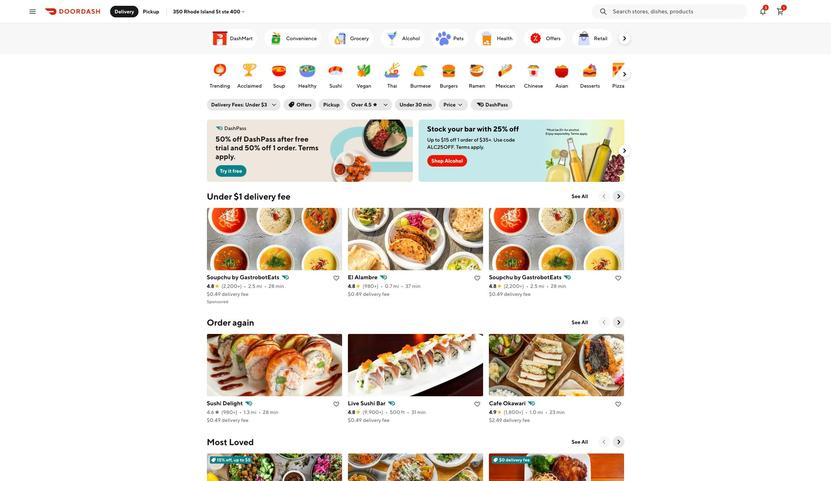 Task type: vqa. For each thing, say whether or not it's contained in the screenshot.
Next button of carousel icon
yes



Task type: locate. For each thing, give the bounding box(es) containing it.
previous button of carousel image
[[601, 193, 608, 200], [601, 319, 608, 326], [601, 439, 608, 446]]

next button of carousel image
[[621, 71, 628, 78], [615, 319, 623, 326], [615, 439, 623, 446]]

0 vertical spatial previous button of carousel image
[[601, 193, 608, 200]]

previous button of carousel image for middle next button of carousel image
[[601, 319, 608, 326]]

2 vertical spatial previous button of carousel image
[[601, 439, 608, 446]]

alcohol image
[[384, 30, 401, 47]]

2 previous button of carousel image from the top
[[601, 319, 608, 326]]

offers image
[[528, 30, 545, 47]]

Store search: begin typing to search for stores available on DoorDash text field
[[613, 7, 743, 15]]

1 previous button of carousel image from the top
[[601, 193, 608, 200]]

1 vertical spatial previous button of carousel image
[[601, 319, 608, 326]]

pets image
[[435, 30, 452, 47]]

3 previous button of carousel image from the top
[[601, 439, 608, 446]]

dashmart image
[[211, 30, 229, 47]]

next button of carousel image
[[621, 35, 628, 42], [621, 147, 628, 155], [615, 193, 623, 200]]

previous button of carousel image for the bottommost next button of carousel image
[[601, 439, 608, 446]]



Task type: describe. For each thing, give the bounding box(es) containing it.
grocery image
[[332, 30, 349, 47]]

notification bell image
[[759, 7, 768, 16]]

0 vertical spatial next button of carousel image
[[621, 71, 628, 78]]

1 vertical spatial next button of carousel image
[[615, 319, 623, 326]]

open menu image
[[28, 7, 37, 16]]

health image
[[479, 30, 496, 47]]

0 items, open order cart image
[[777, 7, 785, 16]]

2 vertical spatial next button of carousel image
[[615, 439, 623, 446]]

1 vertical spatial next button of carousel image
[[621, 147, 628, 155]]

flowers image
[[623, 30, 640, 47]]

0 vertical spatial next button of carousel image
[[621, 35, 628, 42]]

retail image
[[576, 30, 593, 47]]

2 vertical spatial next button of carousel image
[[615, 193, 623, 200]]

convenience image
[[267, 30, 285, 47]]



